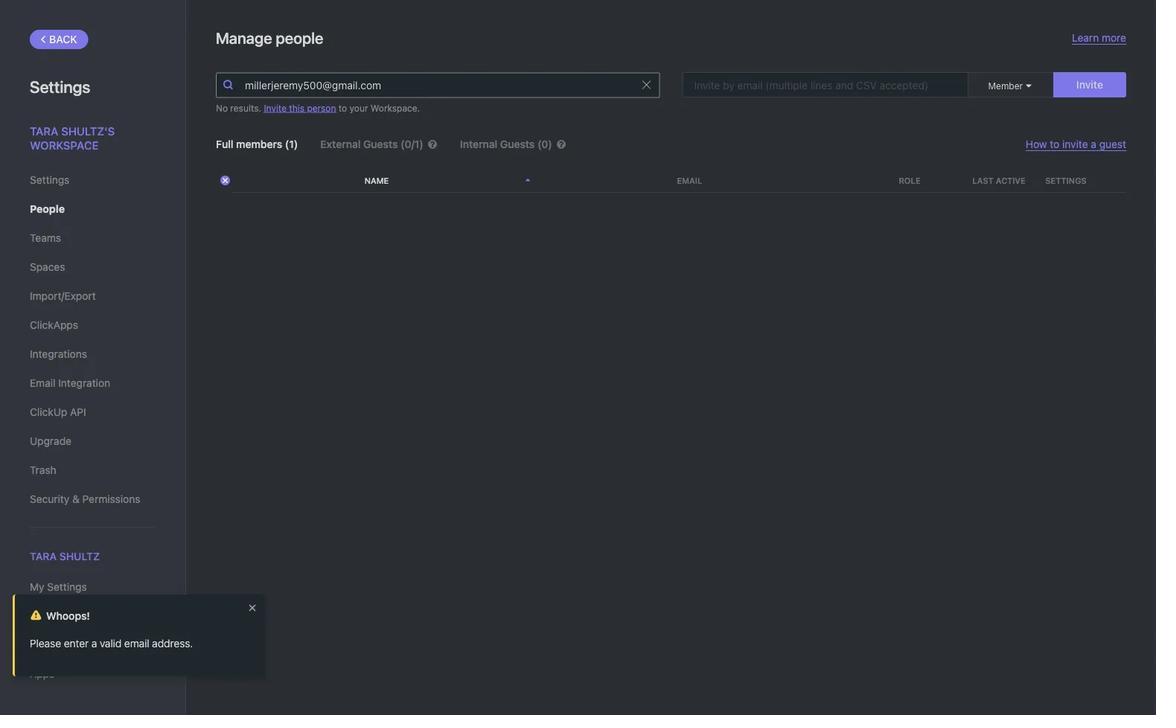 Task type: locate. For each thing, give the bounding box(es) containing it.
1 horizontal spatial email
[[677, 176, 702, 185]]

tara up the "my"
[[30, 551, 57, 563]]

email
[[124, 638, 149, 650]]

1 horizontal spatial invite
[[1077, 79, 1103, 91]]

security
[[30, 493, 69, 506]]

how
[[1026, 138, 1047, 150]]

0 horizontal spatial guests
[[363, 138, 398, 150]]

last active
[[973, 176, 1026, 185]]

1 vertical spatial tara
[[30, 551, 57, 563]]

settings up 'people'
[[30, 174, 70, 186]]

email integration link
[[30, 371, 156, 396]]

external guests (0/1) button
[[320, 138, 438, 150]]

guests
[[363, 138, 398, 150], [500, 138, 535, 150]]

role
[[899, 176, 921, 185]]

guests left (0)
[[500, 138, 535, 150]]

tara shultz
[[30, 551, 100, 563]]

2 guests from the left
[[500, 138, 535, 150]]

(0)
[[538, 138, 552, 150]]

Invite by email (multiple lines and CSV accepted) text field
[[682, 72, 969, 98]]

tara
[[30, 124, 58, 137], [30, 551, 57, 563]]

learn
[[1072, 32, 1099, 44]]

a left valid
[[91, 638, 97, 650]]

internal guests (0)
[[460, 138, 552, 150]]

security & permissions link
[[30, 487, 156, 512]]

0 vertical spatial tara
[[30, 124, 58, 137]]

0 horizontal spatial email
[[30, 377, 55, 389]]

invite
[[1077, 79, 1103, 91], [264, 103, 287, 113]]

import/export
[[30, 290, 96, 302]]

integrations link
[[30, 342, 156, 367]]

to
[[339, 103, 347, 113], [1050, 138, 1060, 150]]

a
[[1091, 138, 1097, 150], [91, 638, 97, 650]]

please enter a valid email address.
[[30, 638, 193, 650]]

email for email
[[677, 176, 702, 185]]

back link
[[30, 30, 88, 49]]

settings up whoops!
[[47, 581, 87, 594]]

external guests (0/1)
[[320, 138, 424, 150]]

full
[[216, 138, 233, 150]]

settings
[[30, 77, 90, 96], [30, 174, 70, 186], [1046, 176, 1087, 185], [47, 581, 87, 594]]

upgrade
[[30, 435, 71, 448]]

to right how
[[1050, 138, 1060, 150]]

settings inside "my settings" link
[[47, 581, 87, 594]]

upgrade link
[[30, 429, 156, 454]]

0 vertical spatial invite
[[1077, 79, 1103, 91]]

internal
[[460, 138, 498, 150]]

enter
[[64, 638, 89, 650]]

1 tara from the top
[[30, 124, 58, 137]]

1 vertical spatial invite
[[264, 103, 287, 113]]

settings inside settings link
[[30, 174, 70, 186]]

a right invite
[[1091, 138, 1097, 150]]

valid
[[100, 638, 122, 650]]

0 vertical spatial email
[[677, 176, 702, 185]]

1 vertical spatial email
[[30, 377, 55, 389]]

full members (1) button
[[216, 138, 298, 150]]

whoops!
[[46, 610, 90, 622]]

1 vertical spatial to
[[1050, 138, 1060, 150]]

0 vertical spatial to
[[339, 103, 347, 113]]

spaces
[[30, 261, 65, 273]]

shultz's
[[61, 124, 115, 137]]

members
[[236, 138, 282, 150]]

settings element
[[0, 0, 186, 716]]

person
[[307, 103, 336, 113]]

1 horizontal spatial to
[[1050, 138, 1060, 150]]

integrations
[[30, 348, 87, 360]]

guests left (0/1) at the top left of page
[[363, 138, 398, 150]]

1 guests from the left
[[363, 138, 398, 150]]

apps
[[30, 668, 55, 681]]

member button
[[989, 80, 1034, 91]]

invite button
[[1054, 72, 1127, 98]]

1 horizontal spatial a
[[1091, 138, 1097, 150]]

to left your
[[339, 103, 347, 113]]

apps link
[[30, 662, 156, 687]]

email inside settings element
[[30, 377, 55, 389]]

to inside how to invite a guest link
[[1050, 138, 1060, 150]]

please
[[30, 638, 61, 650]]

your
[[350, 103, 368, 113]]

name
[[365, 176, 389, 185]]

trash
[[30, 464, 56, 477]]

Search by name or email text field
[[216, 73, 660, 98]]

(0/1)
[[401, 138, 424, 150]]

manage
[[216, 28, 272, 47]]

0 horizontal spatial a
[[91, 638, 97, 650]]

settings link
[[30, 168, 156, 193]]

manage people
[[216, 28, 324, 47]]

settings down how to invite a guest link
[[1046, 176, 1087, 185]]

settings down "back" link
[[30, 77, 90, 96]]

teams link
[[30, 226, 156, 251]]

back
[[49, 33, 77, 45]]

1 horizontal spatial guests
[[500, 138, 535, 150]]

tara inside tara shultz's workspace
[[30, 124, 58, 137]]

clickup api
[[30, 406, 86, 418]]

email integration
[[30, 377, 110, 389]]

tara shultz's workspace
[[30, 124, 115, 152]]

address.
[[152, 638, 193, 650]]

invite down learn
[[1077, 79, 1103, 91]]

0 horizontal spatial invite
[[264, 103, 287, 113]]

workspaces link
[[30, 604, 156, 629]]

tara up workspace
[[30, 124, 58, 137]]

2 tara from the top
[[30, 551, 57, 563]]

invite left this
[[264, 103, 287, 113]]

email
[[677, 176, 702, 185], [30, 377, 55, 389]]

people
[[30, 203, 65, 215]]

1 vertical spatial a
[[91, 638, 97, 650]]



Task type: describe. For each thing, give the bounding box(es) containing it.
spaces link
[[30, 255, 156, 280]]

tara for tara shultz
[[30, 551, 57, 563]]

guest
[[1100, 138, 1127, 150]]

email for email integration
[[30, 377, 55, 389]]

&
[[72, 493, 80, 506]]

import/export link
[[30, 284, 156, 309]]

clickup
[[30, 406, 67, 418]]

this
[[289, 103, 305, 113]]

clickapps link
[[30, 313, 156, 338]]

invite
[[1063, 138, 1088, 150]]

how to invite a guest link
[[1026, 138, 1127, 151]]

my settings link
[[30, 575, 156, 600]]

workspace.
[[371, 103, 420, 113]]

guests for internal
[[500, 138, 535, 150]]

clickup api link
[[30, 400, 156, 425]]

guests for external
[[363, 138, 398, 150]]

0 horizontal spatial to
[[339, 103, 347, 113]]

clickapps
[[30, 319, 78, 331]]

0 vertical spatial a
[[1091, 138, 1097, 150]]

api
[[70, 406, 86, 418]]

results.
[[230, 103, 261, 113]]

member
[[989, 80, 1023, 91]]

last
[[973, 176, 994, 185]]

people link
[[30, 197, 156, 222]]

how to invite a guest
[[1026, 138, 1127, 150]]

no results. invite this person to your workspace.
[[216, 103, 420, 113]]

notifications link
[[30, 633, 156, 658]]

invite this person link
[[264, 103, 336, 113]]

(1)
[[285, 138, 298, 150]]

teams
[[30, 232, 61, 244]]

workspaces
[[30, 610, 89, 623]]

more
[[1102, 32, 1127, 44]]

internal guests (0) button
[[460, 138, 589, 150]]

integration
[[58, 377, 110, 389]]

my
[[30, 581, 44, 594]]

learn more
[[1072, 32, 1127, 44]]

no
[[216, 103, 228, 113]]

tara for tara shultz's workspace
[[30, 124, 58, 137]]

trash link
[[30, 458, 156, 483]]

security & permissions
[[30, 493, 140, 506]]

full members (1)
[[216, 138, 298, 150]]

permissions
[[82, 493, 140, 506]]

invite inside button
[[1077, 79, 1103, 91]]

workspace
[[30, 139, 99, 152]]

active
[[996, 176, 1026, 185]]

my settings
[[30, 581, 87, 594]]

shultz
[[59, 551, 100, 563]]

people
[[276, 28, 324, 47]]

external
[[320, 138, 361, 150]]

notifications
[[30, 639, 91, 652]]



Task type: vqa. For each thing, say whether or not it's contained in the screenshot.
tree in the Sidebar navigation
no



